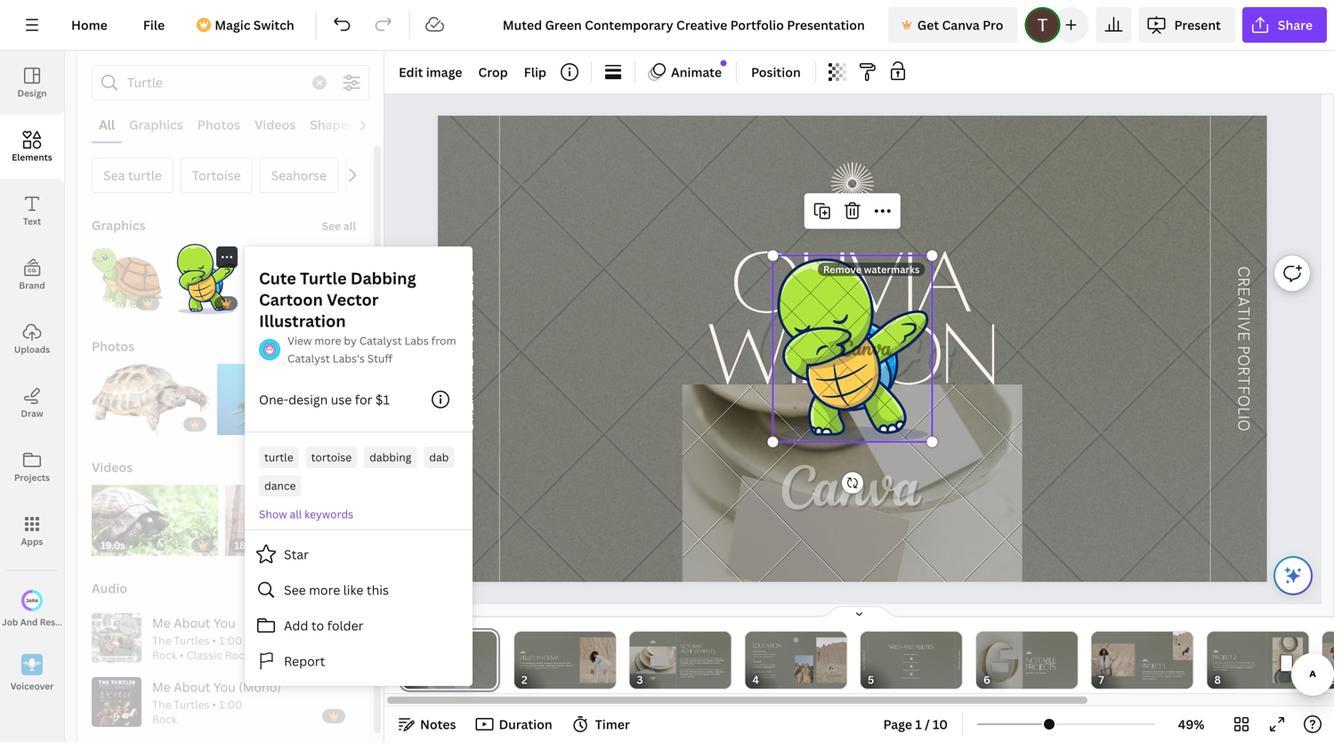 Task type: describe. For each thing, give the bounding box(es) containing it.
all for graphics
[[344, 219, 356, 233]]

magic switch
[[215, 16, 294, 33]]

watermarks
[[864, 263, 920, 276]]

2 o from the top
[[1234, 395, 1253, 407]]

classic
[[186, 648, 222, 663]]

green sea turtle image
[[217, 364, 328, 435]]

hide image
[[384, 354, 395, 439]]

use
[[331, 391, 352, 408]]

timer
[[595, 716, 630, 733]]

elements button
[[0, 115, 64, 179]]

see all button for audio
[[320, 571, 358, 606]]

share
[[1278, 16, 1313, 33]]

see all button for videos
[[320, 450, 358, 485]]

show
[[259, 507, 287, 522]]

view
[[288, 333, 312, 348]]

dance button
[[259, 475, 301, 497]]

uploads
[[14, 344, 50, 356]]

1 t from the top
[[1234, 307, 1253, 317]]

get canva pro
[[918, 16, 1004, 33]]

cute turtle dabbing cartoon vector illustration
[[259, 267, 416, 332]]

you for me about you (mono)
[[214, 679, 236, 696]]

18.0s group
[[225, 485, 351, 556]]

duration
[[499, 716, 552, 733]]

elements
[[12, 151, 52, 163]]

the for me about you
[[152, 633, 171, 648]]

19.0s
[[101, 539, 125, 552]]

/
[[925, 716, 930, 733]]

file button
[[129, 7, 179, 43]]

get canva pro button
[[888, 7, 1018, 43]]

view more by catalyst labs button
[[288, 333, 429, 348]]

and
[[20, 616, 38, 628]]

1 r from the top
[[1234, 277, 1253, 287]]

more for like
[[309, 582, 340, 598]]

magic switch button
[[186, 7, 309, 43]]

3 o from the top
[[1234, 420, 1253, 432]]

pro
[[983, 16, 1004, 33]]

apps button
[[0, 499, 64, 563]]

design button
[[0, 51, 64, 115]]

tortoise button
[[306, 447, 357, 468]]

0 vertical spatial graphics
[[129, 116, 183, 133]]

for
[[355, 391, 373, 408]]

see all button for graphics
[[320, 207, 358, 243]]

crop
[[478, 64, 508, 81]]

2 e from the top
[[1234, 332, 1253, 341]]

1 e from the top
[[1234, 287, 1253, 297]]

edit
[[399, 64, 423, 81]]

home link
[[57, 7, 122, 43]]

seahorse button
[[260, 158, 338, 193]]

all for videos
[[344, 461, 356, 475]]

rock for me about you
[[152, 648, 177, 663]]

edit image
[[399, 64, 462, 81]]

v
[[1234, 321, 1253, 332]]

rock, 60 seconds element
[[152, 697, 242, 727]]

flip
[[524, 64, 547, 81]]

tortoise
[[311, 450, 352, 465]]

timer button
[[567, 710, 637, 739]]

creative
[[459, 358, 478, 433]]

new image
[[721, 60, 727, 66]]

job
[[2, 616, 18, 628]]

turtle inside sea turtle button
[[128, 167, 162, 184]]

f
[[1234, 386, 1253, 395]]

the turtles • 1:00 rock
[[152, 697, 242, 727]]

add
[[284, 617, 308, 634]]

1 horizontal spatial photos
[[197, 116, 240, 133]]

position button
[[744, 58, 808, 86]]

1 vertical spatial graphics button
[[90, 207, 147, 243]]

view more by catalyst labs from catalyst labs's stuff
[[288, 333, 456, 366]]

labs
[[405, 333, 429, 348]]

0 vertical spatial audio button
[[361, 108, 411, 142]]

about for me about you
[[174, 615, 211, 632]]

0 horizontal spatial cute turtle dabbing cartoon vector illustration image
[[170, 243, 241, 314]]

see more like this
[[284, 582, 389, 598]]

0 vertical spatial audio
[[368, 116, 404, 133]]

1 horizontal spatial cute turtle dabbing cartoon vector illustration image
[[773, 256, 932, 442]]

catalyst labs's stuff button
[[288, 351, 393, 366]]

sea turtle icon. sea turtle symbol. turtle sign. image
[[327, 243, 398, 314]]

Search elements search field
[[127, 66, 302, 100]]

hand drawn fireworks image
[[831, 162, 874, 205]]

all for photos
[[344, 340, 356, 354]]

animate button
[[643, 58, 729, 86]]

0 vertical spatial graphics button
[[122, 108, 190, 142]]

me for me about you
[[152, 615, 171, 632]]

0 horizontal spatial videos button
[[90, 450, 134, 485]]

more for by
[[314, 333, 341, 348]]

rock right classic
[[225, 648, 250, 663]]

show all keywords button
[[259, 504, 353, 523]]

file
[[143, 16, 165, 33]]

see all for graphics
[[322, 219, 356, 233]]

1:00 for me about you
[[219, 633, 242, 648]]

0 horizontal spatial videos
[[92, 459, 133, 476]]

report
[[284, 653, 325, 670]]

stuff
[[367, 351, 393, 366]]

by
[[344, 333, 357, 348]]

uploads button
[[0, 307, 64, 371]]

magic
[[215, 16, 251, 33]]

1 vertical spatial audio
[[92, 580, 127, 597]]

• for me about you (mono)
[[212, 697, 216, 712]]

switch
[[254, 16, 294, 33]]

resume
[[40, 616, 74, 628]]

dab button
[[424, 447, 454, 468]]

dab
[[429, 450, 449, 465]]

labs's
[[333, 351, 365, 366]]

sea turtle
[[103, 167, 162, 184]]

me about you
[[152, 615, 236, 632]]

dance
[[264, 478, 296, 493]]

like
[[343, 582, 364, 598]]

crop button
[[471, 58, 515, 86]]

c
[[1234, 266, 1253, 277]]

show all keywords
[[259, 507, 353, 522]]

page
[[883, 716, 912, 733]]

text
[[23, 215, 41, 227]]

(mono)
[[239, 679, 281, 696]]

shapes button
[[303, 108, 361, 142]]

projects
[[14, 472, 50, 484]]

olivia
[[731, 231, 972, 329]]

draw button
[[0, 371, 64, 435]]

me for me about you (mono)
[[152, 679, 171, 696]]

hide pages image
[[817, 605, 902, 620]]

cartoon
[[259, 289, 323, 311]]

remove watermarks
[[823, 263, 920, 276]]

see more like this button
[[245, 572, 473, 608]]

• for me about you
[[212, 633, 216, 648]]

a
[[1234, 297, 1253, 307]]



Task type: locate. For each thing, give the bounding box(es) containing it.
star
[[284, 546, 309, 563]]

videos up 19.0s group on the left bottom of page
[[92, 459, 133, 476]]

shapes
[[310, 116, 354, 133]]

creative portfolio
[[459, 268, 478, 433]]

1 vertical spatial e
[[1234, 332, 1253, 341]]

turtle
[[300, 267, 347, 289]]

t
[[1234, 307, 1253, 317], [1234, 376, 1253, 386]]

photos button down search elements search box
[[190, 108, 247, 142]]

about up the turtles • 1:00 rock • classic rock
[[174, 615, 211, 632]]

audio right shapes button
[[368, 116, 404, 133]]

• inside the turtles • 1:00 rock
[[212, 697, 216, 712]]

see all
[[322, 219, 356, 233], [322, 340, 356, 354], [322, 461, 356, 475], [322, 582, 356, 596]]

main menu bar
[[0, 0, 1334, 51]]

graphics down sea
[[92, 217, 146, 234]]

10
[[933, 716, 948, 733]]

the down me about you
[[152, 633, 171, 648]]

report button
[[245, 644, 473, 679]]

1:00 down me about you (mono)
[[219, 697, 242, 712]]

the inside the turtles • 1:00 rock
[[152, 697, 171, 712]]

me up the turtles • 1:00 rock
[[152, 679, 171, 696]]

2 t from the top
[[1234, 376, 1253, 386]]

all for audio
[[344, 582, 356, 596]]

audio button right shapes
[[361, 108, 411, 142]]

1 vertical spatial audio button
[[90, 571, 129, 606]]

2 vertical spatial •
[[212, 697, 216, 712]]

tortoise button
[[181, 158, 252, 193]]

videos button up 19.0s
[[90, 450, 134, 485]]

get
[[918, 16, 939, 33]]

the inside the turtles • 1:00 rock • classic rock
[[152, 633, 171, 648]]

see for photos
[[322, 340, 341, 354]]

i down a
[[1234, 317, 1253, 321]]

0 horizontal spatial catalyst
[[288, 351, 330, 366]]

1:00 up classic
[[219, 633, 242, 648]]

all inside button
[[290, 507, 302, 522]]

t up the l
[[1234, 376, 1253, 386]]

• down me about you (mono)
[[212, 697, 216, 712]]

49% button
[[1163, 710, 1220, 739]]

0 vertical spatial about
[[174, 615, 211, 632]]

more inside view more by catalyst labs from catalyst labs's stuff
[[314, 333, 341, 348]]

add to folder button
[[245, 608, 473, 644]]

2 i from the top
[[1234, 415, 1253, 420]]

2 you from the top
[[214, 679, 236, 696]]

1 1:00 from the top
[[219, 633, 242, 648]]

graphics button right all
[[122, 108, 190, 142]]

1 see all from the top
[[322, 219, 356, 233]]

i
[[1234, 317, 1253, 321], [1234, 415, 1253, 420]]

turtles for me about you (mono)
[[174, 697, 210, 712]]

3 see all from the top
[[322, 461, 356, 475]]

canva assistant image
[[1283, 565, 1304, 587]]

sea
[[103, 167, 125, 184]]

job and resume ai button
[[0, 578, 85, 642]]

o up f
[[1234, 355, 1253, 367]]

0 vertical spatial catalyst
[[359, 333, 402, 348]]

1 vertical spatial photos
[[92, 338, 134, 355]]

toggle play audio track preview image right ai
[[92, 613, 142, 663]]

rock
[[152, 648, 177, 663], [225, 648, 250, 663], [152, 712, 177, 727]]

apps
[[21, 536, 43, 548]]

0 vertical spatial photos
[[197, 116, 240, 133]]

2 toggle play audio track preview image from the top
[[92, 677, 142, 727]]

me up the turtles • 1:00 rock • classic rock
[[152, 615, 171, 632]]

2 me from the top
[[152, 679, 171, 696]]

1 horizontal spatial audio button
[[361, 108, 411, 142]]

photos button down turtle cartoon clipart vector illustration image
[[90, 328, 136, 364]]

from
[[431, 333, 456, 348]]

o down p
[[1234, 395, 1253, 407]]

audio button
[[361, 108, 411, 142], [90, 571, 129, 606]]

1 me from the top
[[152, 615, 171, 632]]

1:00 for me about you (mono)
[[219, 697, 242, 712]]

turtle inside turtle button
[[264, 450, 293, 465]]

toggle play audio track preview image for me about you
[[92, 613, 142, 663]]

0 horizontal spatial audio
[[92, 580, 127, 597]]

0 horizontal spatial photos button
[[90, 328, 136, 364]]

share button
[[1243, 7, 1327, 43]]

to
[[311, 617, 324, 634]]

group
[[92, 243, 163, 314], [170, 243, 241, 314], [248, 243, 320, 314], [92, 364, 210, 435], [217, 364, 328, 435]]

0 vertical spatial photos button
[[190, 108, 247, 142]]

turtle
[[128, 167, 162, 184], [264, 450, 293, 465]]

turtles inside the turtles • 1:00 rock
[[174, 697, 210, 712]]

add to folder
[[284, 617, 364, 634]]

• left classic
[[180, 648, 184, 663]]

graphics button down sea
[[90, 207, 147, 243]]

catalyst down view at the left
[[288, 351, 330, 366]]

Design title text field
[[488, 7, 881, 43]]

2 vertical spatial o
[[1234, 420, 1253, 432]]

graphics button
[[122, 108, 190, 142], [90, 207, 147, 243]]

1 vertical spatial •
[[180, 648, 184, 663]]

•
[[212, 633, 216, 648], [180, 648, 184, 663], [212, 697, 216, 712]]

1 vertical spatial toggle play audio track preview image
[[92, 677, 142, 727]]

• up classic
[[212, 633, 216, 648]]

seahorse
[[271, 167, 327, 184]]

turtles
[[174, 633, 210, 648], [174, 697, 210, 712]]

the down me about you (mono)
[[152, 697, 171, 712]]

r up f
[[1234, 367, 1253, 376]]

2 see all button from the top
[[320, 328, 358, 364]]

turtle tortoise image
[[335, 364, 461, 435]]

1 vertical spatial t
[[1234, 376, 1253, 386]]

remove watermarks button
[[818, 263, 925, 276]]

videos button up seahorse button
[[247, 108, 303, 142]]

illustration
[[259, 310, 346, 332]]

graphics right all button
[[129, 116, 183, 133]]

catalyst up stuff
[[359, 333, 402, 348]]

see all for audio
[[322, 582, 356, 596]]

toggle play audio track preview image
[[92, 613, 142, 663], [92, 677, 142, 727]]

1 vertical spatial videos
[[92, 459, 133, 476]]

1 vertical spatial r
[[1234, 367, 1253, 376]]

0 vertical spatial videos
[[255, 116, 296, 133]]

voiceover
[[10, 680, 54, 692]]

e up p
[[1234, 332, 1253, 341]]

0 vertical spatial me
[[152, 615, 171, 632]]

see up turtle
[[322, 219, 341, 233]]

photos down search elements search box
[[197, 116, 240, 133]]

0 horizontal spatial turtle
[[128, 167, 162, 184]]

1 horizontal spatial videos
[[255, 116, 296, 133]]

turtles for me about you
[[174, 633, 210, 648]]

1 horizontal spatial turtle
[[264, 450, 293, 465]]

see left the by
[[322, 340, 341, 354]]

videos
[[255, 116, 296, 133], [92, 459, 133, 476]]

projects button
[[0, 435, 64, 499]]

turtle button
[[259, 447, 299, 468]]

0 horizontal spatial audio button
[[90, 571, 129, 606]]

turtle cartoon clipart vector illustration image
[[92, 243, 163, 314]]

toggle play audio track preview image left the turtles • 1:00 rock
[[92, 677, 142, 727]]

1 horizontal spatial catalyst
[[359, 333, 402, 348]]

cute turtle dabbing cartoon vector illustration link
[[259, 267, 416, 332]]

1 vertical spatial i
[[1234, 415, 1253, 420]]

t up the 'v'
[[1234, 307, 1253, 317]]

0 vertical spatial videos button
[[247, 108, 303, 142]]

about up the turtles • 1:00 rock
[[174, 679, 211, 696]]

see
[[322, 219, 341, 233], [322, 340, 341, 354], [322, 461, 341, 475], [284, 582, 306, 598], [322, 582, 341, 596]]

turtle up dance
[[264, 450, 293, 465]]

more left the like
[[309, 582, 340, 598]]

draw
[[21, 408, 43, 420]]

me about you (mono)
[[152, 679, 281, 696]]

e
[[1234, 287, 1253, 297], [1234, 332, 1253, 341]]

page 1 image
[[399, 632, 500, 689]]

4 see all button from the top
[[320, 571, 358, 606]]

see for audio
[[322, 582, 341, 596]]

0 vertical spatial turtle
[[128, 167, 162, 184]]

1 toggle play audio track preview image from the top
[[92, 613, 142, 663]]

1 vertical spatial photos button
[[90, 328, 136, 364]]

more up catalyst labs's stuff button
[[314, 333, 341, 348]]

page 1 / 10
[[883, 716, 948, 733]]

1 vertical spatial more
[[309, 582, 340, 598]]

0 vertical spatial •
[[212, 633, 216, 648]]

19.0s group
[[92, 485, 218, 556]]

all button
[[92, 108, 122, 142]]

one-
[[259, 391, 289, 408]]

0 vertical spatial more
[[314, 333, 341, 348]]

wilson
[[706, 303, 996, 401]]

see for videos
[[322, 461, 341, 475]]

Page title text field
[[419, 671, 426, 689]]

1 vertical spatial me
[[152, 679, 171, 696]]

all
[[344, 219, 356, 233], [344, 340, 356, 354], [344, 461, 356, 475], [290, 507, 302, 522], [344, 582, 356, 596]]

job and resume ai
[[2, 616, 85, 628]]

rock inside the turtles • 1:00 rock
[[152, 712, 177, 727]]

cute turtle dabbing cartoon vector illustration image
[[170, 243, 241, 314], [773, 256, 932, 442]]

audio down 19.0s
[[92, 580, 127, 597]]

turtles down me about you
[[174, 633, 210, 648]]

0 vertical spatial toggle play audio track preview image
[[92, 613, 142, 663]]

notes button
[[392, 710, 463, 739]]

1 vertical spatial turtles
[[174, 697, 210, 712]]

1 vertical spatial turtle
[[264, 450, 293, 465]]

voiceover button
[[0, 642, 64, 706]]

photos
[[197, 116, 240, 133], [92, 338, 134, 355]]

1 i from the top
[[1234, 317, 1253, 321]]

audio button down 19.0s
[[90, 571, 129, 606]]

1 vertical spatial graphics
[[92, 217, 146, 234]]

position
[[751, 64, 801, 81]]

e down c
[[1234, 287, 1253, 297]]

2 r from the top
[[1234, 367, 1253, 376]]

1 about from the top
[[174, 615, 211, 632]]

1 horizontal spatial photos button
[[190, 108, 247, 142]]

1 turtles from the top
[[174, 633, 210, 648]]

1 horizontal spatial videos button
[[247, 108, 303, 142]]

0 horizontal spatial photos
[[92, 338, 134, 355]]

1 vertical spatial 1:00
[[219, 697, 242, 712]]

0 vertical spatial r
[[1234, 277, 1253, 287]]

2 about from the top
[[174, 679, 211, 696]]

turtle image
[[92, 364, 210, 435]]

tortoise
[[192, 167, 241, 184]]

1 vertical spatial o
[[1234, 395, 1253, 407]]

catalyst
[[359, 333, 402, 348], [288, 351, 330, 366]]

o down the l
[[1234, 420, 1253, 432]]

the for me about you (mono)
[[152, 697, 171, 712]]

portfolio
[[459, 268, 478, 354]]

rock left classic
[[152, 648, 177, 663]]

0 vertical spatial you
[[214, 615, 236, 632]]

see all for videos
[[322, 461, 356, 475]]

p
[[1234, 346, 1253, 355]]

see up keywords
[[322, 461, 341, 475]]

0 vertical spatial o
[[1234, 355, 1253, 367]]

flip button
[[517, 58, 554, 86]]

all
[[99, 116, 115, 133]]

1 o from the top
[[1234, 355, 1253, 367]]

turtles down me about you (mono)
[[174, 697, 210, 712]]

1 vertical spatial the
[[152, 697, 171, 712]]

you for me about you
[[214, 615, 236, 632]]

see for graphics
[[322, 219, 341, 233]]

3 see all button from the top
[[320, 450, 358, 485]]

2 the from the top
[[152, 697, 171, 712]]

see all for photos
[[322, 340, 356, 354]]

more inside see more like this button
[[309, 582, 340, 598]]

you up the turtles • 1:00 rock • classic rock
[[214, 615, 236, 632]]

1 vertical spatial videos button
[[90, 450, 134, 485]]

1:00 inside the turtles • 1:00 rock • classic rock
[[219, 633, 242, 648]]

rock down me about you (mono)
[[152, 712, 177, 727]]

1:00 inside the turtles • 1:00 rock
[[219, 697, 242, 712]]

0 vertical spatial e
[[1234, 287, 1253, 297]]

0 vertical spatial i
[[1234, 317, 1253, 321]]

1 see all button from the top
[[320, 207, 358, 243]]

you left the (mono)
[[214, 679, 236, 696]]

folder
[[327, 617, 364, 634]]

0 vertical spatial t
[[1234, 307, 1253, 317]]

edit image button
[[392, 58, 469, 86]]

duration button
[[470, 710, 560, 739]]

turtles inside the turtles • 1:00 rock • classic rock
[[174, 633, 210, 648]]

toggle play audio track preview image for me about you (mono)
[[92, 677, 142, 727]]

1 vertical spatial you
[[214, 679, 236, 696]]

videos up seahorse button
[[255, 116, 296, 133]]

see up the add
[[284, 582, 306, 598]]

1 vertical spatial about
[[174, 679, 211, 696]]

i down f
[[1234, 415, 1253, 420]]

page 1 / 10 button
[[876, 710, 955, 739]]

1 you from the top
[[214, 615, 236, 632]]

cute
[[259, 267, 296, 289]]

present
[[1175, 16, 1221, 33]]

star button
[[245, 537, 473, 572]]

4 see all from the top
[[322, 582, 356, 596]]

see all button for photos
[[320, 328, 358, 364]]

home
[[71, 16, 108, 33]]

rock, classic rock, 60 seconds element
[[152, 633, 250, 663]]

2 see all from the top
[[322, 340, 356, 354]]

1 horizontal spatial audio
[[368, 116, 404, 133]]

photos up turtle image
[[92, 338, 134, 355]]

1 the from the top
[[152, 633, 171, 648]]

rock for me about you (mono)
[[152, 712, 177, 727]]

about for me about you (mono)
[[174, 679, 211, 696]]

turtle watercolor illustration image
[[248, 243, 320, 314]]

2 1:00 from the top
[[219, 697, 242, 712]]

1 vertical spatial catalyst
[[288, 351, 330, 366]]

see left the like
[[322, 582, 341, 596]]

0 vertical spatial 1:00
[[219, 633, 242, 648]]

$1
[[376, 391, 390, 408]]

2 turtles from the top
[[174, 697, 210, 712]]

turtle right sea
[[128, 167, 162, 184]]

the turtles • 1:00 rock • classic rock
[[152, 633, 250, 663]]

0 vertical spatial turtles
[[174, 633, 210, 648]]

r up a
[[1234, 277, 1253, 287]]

text button
[[0, 179, 64, 243]]

side panel tab list
[[0, 51, 85, 706]]

one-design use for $1 button
[[259, 391, 390, 408]]

0 vertical spatial the
[[152, 633, 171, 648]]



Task type: vqa. For each thing, say whether or not it's contained in the screenshot.
19.0s group
yes



